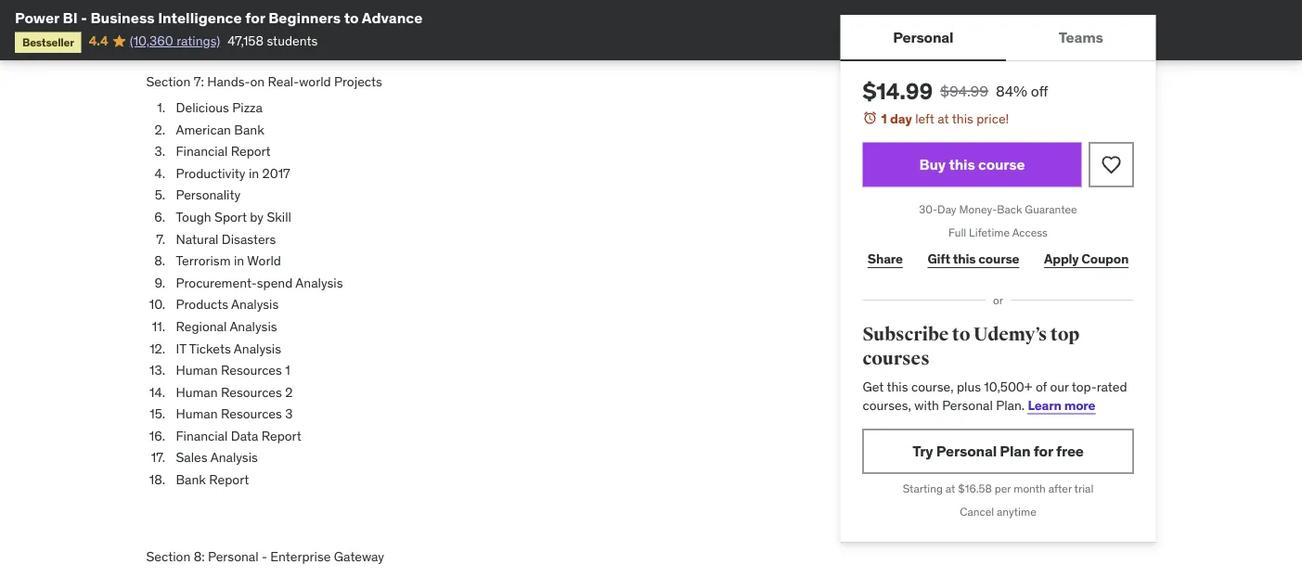 Task type: describe. For each thing, give the bounding box(es) containing it.
more
[[1064, 397, 1096, 413]]

after
[[1049, 482, 1072, 496]]

3 human from the top
[[176, 406, 218, 423]]

apply
[[1044, 250, 1079, 267]]

spend
[[257, 275, 293, 291]]

add to wishlist image
[[1100, 154, 1123, 176]]

top
[[1050, 323, 1080, 346]]

2017
[[262, 165, 290, 182]]

plan.
[[996, 397, 1025, 413]]

this for gift
[[953, 250, 976, 267]]

skill
[[267, 209, 291, 226]]

$16.58
[[958, 482, 992, 496]]

off
[[1031, 81, 1048, 100]]

udemy's
[[974, 323, 1047, 346]]

money-
[[959, 202, 997, 217]]

1 inside section 7: hands-on real-world projects delicious pizza american bank financial report productivity in 2017 personality tough sport by skill natural disasters terrorism in world procurement-spend analysis products analysis regional analysis it tickets analysis human resources 1 human resources 2 human resources 3 financial data report sales analysis bank report
[[285, 362, 290, 379]]

guarantee
[[1025, 202, 1077, 217]]

day
[[938, 202, 957, 217]]

alarm image
[[863, 110, 878, 125]]

procurement-
[[176, 275, 257, 291]]

1 financial from the top
[[176, 143, 228, 160]]

products
[[176, 297, 228, 313]]

2 human from the top
[[176, 384, 218, 401]]

share button
[[863, 241, 908, 278]]

1 day left at this price!
[[881, 110, 1009, 127]]

full
[[949, 225, 966, 240]]

students
[[267, 32, 318, 49]]

productivity
[[176, 165, 245, 182]]

coupon
[[1082, 250, 1129, 267]]

world
[[299, 74, 331, 91]]

power bi - business intelligence for beginners to advance
[[15, 8, 423, 27]]

course,
[[911, 378, 954, 395]]

of
[[1036, 378, 1047, 395]]

trial
[[1074, 482, 1094, 496]]

$94.99
[[940, 81, 989, 100]]

gift this course
[[928, 250, 1019, 267]]

delicious
[[176, 100, 229, 116]]

this down $94.99
[[952, 110, 973, 127]]

our
[[1050, 378, 1069, 395]]

courses
[[863, 347, 930, 370]]

to inside subscribe to udemy's top courses
[[952, 323, 970, 346]]

anytime
[[997, 505, 1037, 519]]

bi
[[63, 8, 78, 27]]

learn
[[1028, 397, 1062, 413]]

courses,
[[863, 397, 911, 413]]

projects
[[334, 74, 382, 91]]

access
[[1012, 225, 1048, 240]]

2 resources from the top
[[221, 384, 282, 401]]

regional
[[176, 319, 227, 335]]

per
[[995, 482, 1011, 496]]

get
[[863, 378, 884, 395]]

this for buy
[[949, 155, 975, 174]]

back
[[997, 202, 1022, 217]]

try personal plan for free
[[913, 442, 1084, 461]]

section 8: personal - enterprise gateway
[[146, 549, 384, 565]]

tab list containing personal
[[840, 15, 1156, 61]]

3
[[285, 406, 293, 423]]

teams
[[1059, 27, 1103, 46]]

personal inside button
[[893, 27, 954, 46]]

1 human from the top
[[176, 362, 218, 379]]

3 resources from the top
[[221, 406, 282, 423]]

starting at $16.58 per month after trial cancel anytime
[[903, 482, 1094, 519]]

gift
[[928, 250, 950, 267]]

dax101
[[176, 1, 220, 18]]

hands-
[[207, 74, 250, 91]]

apply coupon
[[1044, 250, 1129, 267]]

plan
[[1000, 442, 1031, 461]]

left
[[915, 110, 935, 127]]

0 vertical spatial bank
[[234, 121, 264, 138]]

natural
[[176, 231, 219, 248]]

month
[[1014, 482, 1046, 496]]

0 vertical spatial report
[[231, 143, 271, 160]]

top-
[[1072, 378, 1097, 395]]

advance
[[362, 8, 423, 27]]



Task type: vqa. For each thing, say whether or not it's contained in the screenshot.
second Section from the bottom of the page
yes



Task type: locate. For each thing, give the bounding box(es) containing it.
0 vertical spatial course
[[978, 155, 1025, 174]]

disasters
[[222, 231, 276, 248]]

1 vertical spatial section
[[146, 549, 191, 565]]

1 vertical spatial report
[[262, 428, 301, 445]]

0 vertical spatial for
[[245, 8, 265, 27]]

tough
[[176, 209, 211, 226]]

1 vertical spatial in
[[234, 253, 244, 270]]

analysis down spend
[[231, 297, 279, 313]]

1 vertical spatial human
[[176, 384, 218, 401]]

bank down pizza
[[234, 121, 264, 138]]

1 horizontal spatial to
[[952, 323, 970, 346]]

section left 8:
[[146, 549, 191, 565]]

report up 2017
[[231, 143, 271, 160]]

1 horizontal spatial in
[[249, 165, 259, 182]]

- left enterprise
[[262, 549, 267, 565]]

2 horizontal spatial -
[[262, 549, 267, 565]]

1 horizontal spatial bank
[[234, 121, 264, 138]]

resources left the 2
[[221, 384, 282, 401]]

plus
[[957, 378, 981, 395]]

1 vertical spatial for
[[1034, 442, 1053, 461]]

section left 7:
[[146, 74, 191, 91]]

report down data
[[209, 472, 249, 489]]

1 right alarm icon
[[881, 110, 887, 127]]

(10,360
[[130, 32, 173, 49]]

1 vertical spatial to
[[952, 323, 970, 346]]

1 vertical spatial course
[[979, 250, 1019, 267]]

on
[[250, 74, 265, 91]]

0 horizontal spatial to
[[344, 8, 359, 27]]

- right bi at the left top of the page
[[81, 8, 87, 27]]

0 horizontal spatial in
[[234, 253, 244, 270]]

0 vertical spatial resources
[[221, 362, 282, 379]]

1 up the 2
[[285, 362, 290, 379]]

course for buy this course
[[978, 155, 1025, 174]]

learn more
[[1028, 397, 1096, 413]]

business
[[90, 8, 155, 27]]

report
[[231, 143, 271, 160], [262, 428, 301, 445], [209, 472, 249, 489]]

ratings)
[[176, 32, 220, 49]]

real-
[[268, 74, 299, 91]]

this inside button
[[949, 155, 975, 174]]

it
[[176, 340, 186, 357]]

intelligence
[[158, 8, 242, 27]]

course inside button
[[978, 155, 1025, 174]]

this right buy
[[949, 155, 975, 174]]

7:
[[194, 74, 204, 91]]

to left udemy's
[[952, 323, 970, 346]]

cancel
[[960, 505, 994, 519]]

gateway
[[334, 549, 384, 565]]

1 section from the top
[[146, 74, 191, 91]]

free
[[1056, 442, 1084, 461]]

47,158 students
[[228, 32, 318, 49]]

this right gift
[[953, 250, 976, 267]]

measures
[[269, 1, 325, 18]]

0 vertical spatial financial
[[176, 143, 228, 160]]

day
[[890, 110, 912, 127]]

by
[[250, 209, 264, 226]]

course up the back
[[978, 155, 1025, 174]]

personal button
[[840, 15, 1006, 59]]

0 vertical spatial at
[[938, 110, 949, 127]]

price!
[[977, 110, 1009, 127]]

course for gift this course
[[979, 250, 1019, 267]]

$14.99 $94.99 84% off
[[863, 77, 1048, 105]]

at
[[938, 110, 949, 127], [946, 482, 955, 496]]

section
[[146, 74, 191, 91], [146, 549, 191, 565]]

this inside get this course, plus 10,500+ of our top-rated courses, with personal plan.
[[887, 378, 908, 395]]

this up "courses,"
[[887, 378, 908, 395]]

course
[[978, 155, 1025, 174], [979, 250, 1019, 267]]

in down disasters
[[234, 253, 244, 270]]

human
[[176, 362, 218, 379], [176, 384, 218, 401], [176, 406, 218, 423]]

personal up $14.99
[[893, 27, 954, 46]]

8:
[[194, 549, 205, 565]]

sales
[[176, 450, 208, 467]]

4.4
[[89, 32, 108, 49]]

terrorism
[[176, 253, 231, 270]]

84%
[[996, 81, 1027, 100]]

gift this course link
[[923, 241, 1024, 278]]

share
[[868, 250, 903, 267]]

analysis
[[295, 275, 343, 291], [231, 297, 279, 313], [230, 319, 277, 335], [234, 340, 281, 357], [210, 450, 258, 467]]

section 7: hands-on real-world projects delicious pizza american bank financial report productivity in 2017 personality tough sport by skill natural disasters terrorism in world procurement-spend analysis products analysis regional analysis it tickets analysis human resources 1 human resources 2 human resources 3 financial data report sales analysis bank report
[[146, 74, 382, 489]]

try personal plan for free link
[[863, 429, 1134, 474]]

(10,360 ratings)
[[130, 32, 220, 49]]

american
[[176, 121, 231, 138]]

analysis right tickets
[[234, 340, 281, 357]]

analysis up tickets
[[230, 319, 277, 335]]

financial up "sales"
[[176, 428, 228, 445]]

lifetime
[[969, 225, 1010, 240]]

2 vertical spatial report
[[209, 472, 249, 489]]

bank
[[234, 121, 264, 138], [176, 472, 206, 489]]

10,500+
[[984, 378, 1033, 395]]

2
[[285, 384, 293, 401]]

1 horizontal spatial 1
[[881, 110, 887, 127]]

0 vertical spatial to
[[344, 8, 359, 27]]

power
[[15, 8, 59, 27]]

2 vertical spatial resources
[[221, 406, 282, 423]]

subscribe to udemy's top courses
[[863, 323, 1080, 370]]

pizza
[[232, 100, 263, 116]]

0 horizontal spatial -
[[81, 8, 87, 27]]

at right left
[[938, 110, 949, 127]]

1 vertical spatial financial
[[176, 428, 228, 445]]

0 vertical spatial in
[[249, 165, 259, 182]]

1 vertical spatial at
[[946, 482, 955, 496]]

0 horizontal spatial 1
[[285, 362, 290, 379]]

$14.99
[[863, 77, 933, 105]]

teams button
[[1006, 15, 1156, 59]]

- left quick
[[223, 1, 229, 18]]

bestseller
[[22, 35, 74, 49]]

analysis right spend
[[295, 275, 343, 291]]

section for section 8: personal - enterprise gateway
[[146, 549, 191, 565]]

enterprise
[[270, 549, 331, 565]]

resources down tickets
[[221, 362, 282, 379]]

personal
[[893, 27, 954, 46], [942, 397, 993, 413], [936, 442, 997, 461], [208, 549, 259, 565]]

analysis down data
[[210, 450, 258, 467]]

2 vertical spatial human
[[176, 406, 218, 423]]

resources up data
[[221, 406, 282, 423]]

1 vertical spatial bank
[[176, 472, 206, 489]]

personal inside get this course, plus 10,500+ of our top-rated courses, with personal plan.
[[942, 397, 993, 413]]

to left the advance
[[344, 8, 359, 27]]

for left free
[[1034, 442, 1053, 461]]

buy
[[919, 155, 946, 174]]

financial down american
[[176, 143, 228, 160]]

0 vertical spatial 1
[[881, 110, 887, 127]]

subscribe
[[863, 323, 949, 346]]

section for section 7: hands-on real-world projects delicious pizza american bank financial report productivity in 2017 personality tough sport by skill natural disasters terrorism in world procurement-spend analysis products analysis regional analysis it tickets analysis human resources 1 human resources 2 human resources 3 financial data report sales analysis bank report
[[146, 74, 191, 91]]

personal up $16.58
[[936, 442, 997, 461]]

0 vertical spatial human
[[176, 362, 218, 379]]

personal down plus
[[942, 397, 993, 413]]

course down lifetime
[[979, 250, 1019, 267]]

2 section from the top
[[146, 549, 191, 565]]

in left 2017
[[249, 165, 259, 182]]

tab list
[[840, 15, 1156, 61]]

section inside section 7: hands-on real-world projects delicious pizza american bank financial report productivity in 2017 personality tough sport by skill natural disasters terrorism in world procurement-spend analysis products analysis regional analysis it tickets analysis human resources 1 human resources 2 human resources 3 financial data report sales analysis bank report
[[146, 74, 191, 91]]

0 horizontal spatial for
[[245, 8, 265, 27]]

try
[[913, 442, 933, 461]]

tickets
[[189, 340, 231, 357]]

47,158
[[228, 32, 264, 49]]

30-
[[919, 202, 938, 217]]

1 resources from the top
[[221, 362, 282, 379]]

1 vertical spatial resources
[[221, 384, 282, 401]]

get this course, plus 10,500+ of our top-rated courses, with personal plan.
[[863, 378, 1127, 413]]

bank down "sales"
[[176, 472, 206, 489]]

buy this course button
[[863, 143, 1082, 187]]

at left $16.58
[[946, 482, 955, 496]]

personal right 8:
[[208, 549, 259, 565]]

0 horizontal spatial bank
[[176, 472, 206, 489]]

report down 3
[[262, 428, 301, 445]]

or
[[993, 293, 1003, 307]]

quick
[[232, 1, 265, 18]]

for up 47,158
[[245, 8, 265, 27]]

in
[[249, 165, 259, 182], [234, 253, 244, 270]]

dax101 - quick measures
[[176, 1, 325, 18]]

1 horizontal spatial -
[[223, 1, 229, 18]]

beginners
[[268, 8, 341, 27]]

financial
[[176, 143, 228, 160], [176, 428, 228, 445]]

1 horizontal spatial for
[[1034, 442, 1053, 461]]

2 financial from the top
[[176, 428, 228, 445]]

this for get
[[887, 378, 908, 395]]

0 vertical spatial section
[[146, 74, 191, 91]]

starting
[[903, 482, 943, 496]]

rated
[[1097, 378, 1127, 395]]

30-day money-back guarantee full lifetime access
[[919, 202, 1077, 240]]

world
[[247, 253, 281, 270]]

at inside starting at $16.58 per month after trial cancel anytime
[[946, 482, 955, 496]]

1 vertical spatial 1
[[285, 362, 290, 379]]

sport
[[214, 209, 247, 226]]



